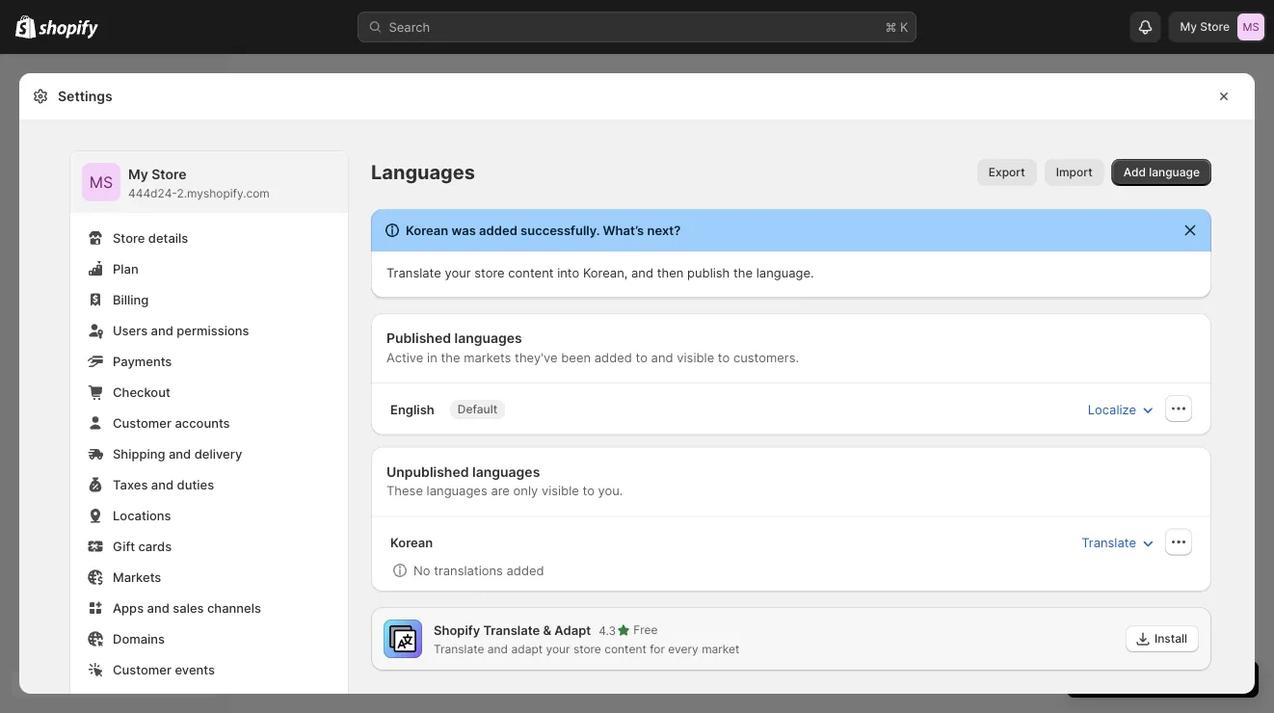 Task type: describe. For each thing, give the bounding box(es) containing it.
store details link
[[82, 225, 336, 252]]

store for my store 444d24-2.myshopify.com
[[152, 166, 187, 183]]

added inside published languages active in the markets they've been added to and visible to customers.
[[595, 350, 632, 365]]

my store image
[[82, 163, 121, 201]]

store details
[[113, 230, 188, 245]]

0 horizontal spatial content
[[508, 265, 554, 280]]

visible inside unpublished languages these languages are only visible to you.
[[542, 483, 579, 498]]

k
[[900, 19, 909, 34]]

locations
[[113, 508, 171, 523]]

delivery
[[194, 446, 242, 461]]

about
[[606, 692, 643, 708]]

publish
[[687, 265, 730, 280]]

users and permissions
[[113, 323, 249, 338]]

shop settings menu element
[[70, 151, 348, 713]]

my for my store 444d24-2.myshopify.com
[[128, 166, 148, 183]]

import
[[1056, 165, 1093, 179]]

visible inside published languages active in the markets they've been added to and visible to customers.
[[677, 350, 715, 365]]

billing
[[113, 292, 149, 307]]

been
[[561, 350, 591, 365]]

domains link
[[82, 626, 336, 653]]

search
[[389, 19, 430, 34]]

⌘ k
[[885, 19, 909, 34]]

customer events
[[113, 662, 215, 677]]

translate for translate
[[1082, 535, 1137, 550]]

taxes and duties link
[[82, 471, 336, 498]]

translate and adapt your store content for every market
[[434, 643, 740, 657]]

my store
[[1180, 20, 1230, 34]]

shipping and delivery
[[113, 446, 242, 461]]

apps and sales channels
[[113, 601, 261, 616]]

shopify image
[[15, 15, 36, 38]]

domains
[[113, 631, 165, 646]]

shopify translate & adapt link
[[434, 621, 595, 640]]

add language
[[1124, 165, 1200, 179]]

added for was
[[479, 223, 518, 238]]

languages up are on the bottom of the page
[[472, 464, 540, 480]]

translate for translate and adapt your store content for every market
[[434, 643, 484, 657]]

default
[[458, 402, 498, 416]]

taxes
[[113, 477, 148, 492]]

ms button
[[82, 163, 121, 201]]

channels
[[207, 601, 261, 616]]

languages
[[371, 161, 475, 184]]

billing link
[[82, 286, 336, 313]]

added for translations
[[507, 563, 544, 578]]

active
[[387, 350, 424, 365]]

no
[[414, 563, 430, 578]]

customer accounts link
[[82, 410, 336, 437]]

they've
[[515, 350, 558, 365]]

and left 'then'
[[631, 265, 654, 280]]

users
[[113, 323, 148, 338]]

4.3
[[599, 624, 616, 637]]

you.
[[598, 483, 623, 498]]

taxes and duties
[[113, 477, 214, 492]]

and inside published languages active in the markets they've been added to and visible to customers.
[[651, 350, 674, 365]]

korean was added successfully. what's next?
[[406, 223, 681, 238]]

and for taxes and duties
[[151, 477, 174, 492]]

settings dialog
[[19, 73, 1255, 713]]

duties
[[177, 477, 214, 492]]

import button
[[1045, 159, 1105, 186]]

korean,
[[583, 265, 628, 280]]

unpublished
[[387, 464, 469, 480]]

cards
[[138, 539, 172, 554]]

markets
[[113, 570, 161, 585]]

1 account from the left
[[822, 692, 873, 708]]

2 horizontal spatial to
[[718, 350, 730, 365]]

and for apps and sales channels
[[147, 601, 170, 616]]

these
[[387, 483, 423, 498]]

accounts
[[175, 416, 230, 430]]

sales
[[173, 601, 204, 616]]

export
[[989, 165, 1026, 179]]

payments link
[[82, 348, 336, 375]]

add language button
[[1112, 159, 1212, 186]]

markets link
[[82, 564, 336, 591]]

customer for customer events
[[113, 662, 172, 677]]

every
[[668, 643, 699, 657]]

1 . from the left
[[712, 692, 716, 708]]

languages inside published languages active in the markets they've been added to and visible to customers.
[[455, 330, 522, 347]]

&
[[543, 623, 552, 638]]

learn
[[530, 692, 566, 708]]

gift cards link
[[82, 533, 336, 560]]

into
[[557, 265, 580, 280]]

payments
[[113, 354, 172, 369]]

2.myshopify.com
[[177, 187, 270, 201]]

manage
[[943, 692, 994, 708]]

1 horizontal spatial to
[[636, 350, 648, 365]]

customer events link
[[82, 657, 336, 684]]

and for translate and adapt your store content for every market
[[488, 643, 508, 657]]

store for my store
[[1200, 20, 1230, 34]]

brand link
[[82, 687, 336, 713]]

gift
[[113, 539, 135, 554]]

1 vertical spatial your
[[546, 643, 570, 657]]

shipping
[[113, 446, 165, 461]]



Task type: vqa. For each thing, say whether or not it's contained in the screenshot.
Search collections text box
no



Task type: locate. For each thing, give the bounding box(es) containing it.
brand
[[113, 693, 148, 708]]

the right in
[[441, 350, 460, 365]]

and inside "link"
[[169, 446, 191, 461]]

1 horizontal spatial store
[[574, 643, 601, 657]]

languages
[[455, 330, 522, 347], [472, 464, 540, 480], [427, 483, 488, 498], [647, 692, 712, 708]]

and down the customer accounts
[[169, 446, 191, 461]]

customer for customer accounts
[[113, 416, 172, 430]]

2 . from the left
[[1049, 692, 1053, 708]]

translate
[[387, 265, 441, 280], [1082, 535, 1137, 550], [483, 623, 540, 638], [434, 643, 484, 657]]

1 customer from the top
[[113, 416, 172, 430]]

your
[[445, 265, 471, 280], [546, 643, 570, 657], [790, 692, 818, 708]]

1 horizontal spatial the
[[734, 265, 753, 280]]

2 vertical spatial store
[[113, 230, 145, 245]]

store left my store image
[[1200, 20, 1230, 34]]

unpublished languages these languages are only visible to you.
[[387, 464, 623, 498]]

shopify image
[[39, 20, 99, 39]]

language.
[[757, 265, 814, 280]]

then
[[657, 265, 684, 280]]

to
[[720, 692, 735, 708]]

2 vertical spatial your
[[790, 692, 818, 708]]

free
[[634, 623, 658, 637]]

korean left was
[[406, 223, 448, 238]]

0 horizontal spatial store
[[113, 230, 145, 245]]

markets
[[464, 350, 511, 365]]

and right taxes
[[151, 477, 174, 492]]

translate button
[[1070, 530, 1169, 557]]

content down the 4.3
[[605, 643, 647, 657]]

customers.
[[734, 350, 799, 365]]

0 horizontal spatial visible
[[542, 483, 579, 498]]

plan link
[[82, 255, 336, 282]]

2 account from the left
[[998, 692, 1049, 708]]

in
[[427, 350, 437, 365]]

your down &
[[546, 643, 570, 657]]

export button
[[977, 159, 1037, 186]]

0 vertical spatial the
[[734, 265, 753, 280]]

korean
[[406, 223, 448, 238], [390, 535, 433, 550]]

store up plan
[[113, 230, 145, 245]]

0 horizontal spatial your
[[445, 265, 471, 280]]

localize button
[[1077, 396, 1169, 423]]

what's
[[603, 223, 644, 238]]

1 horizontal spatial .
[[1049, 692, 1053, 708]]

customer down checkout
[[113, 416, 172, 430]]

languages down unpublished
[[427, 483, 488, 498]]

2 customer from the top
[[113, 662, 172, 677]]

0 vertical spatial customer
[[113, 416, 172, 430]]

adapt
[[511, 643, 543, 657]]

store
[[475, 265, 505, 280], [574, 643, 601, 657]]

and for users and permissions
[[151, 323, 173, 338]]

. left 'to'
[[712, 692, 716, 708]]

0 horizontal spatial account
[[822, 692, 873, 708]]

my up the 444d24-
[[128, 166, 148, 183]]

1 vertical spatial store
[[574, 643, 601, 657]]

0 vertical spatial visible
[[677, 350, 715, 365]]

and down the shopify translate & adapt
[[488, 643, 508, 657]]

account right manage
[[998, 692, 1049, 708]]

1 horizontal spatial content
[[605, 643, 647, 657]]

my store 444d24-2.myshopify.com
[[128, 166, 270, 201]]

localize
[[1088, 402, 1137, 417]]

shopify
[[434, 623, 480, 638]]

my left my store image
[[1180, 20, 1197, 34]]

and for shipping and delivery
[[169, 446, 191, 461]]

more
[[570, 692, 602, 708]]

my
[[1180, 20, 1197, 34], [128, 166, 148, 183]]

0 vertical spatial korean
[[406, 223, 448, 238]]

for
[[650, 643, 665, 657]]

customer accounts
[[113, 416, 230, 430]]

to inside unpublished languages these languages are only visible to you.
[[583, 483, 595, 498]]

added right been
[[595, 350, 632, 365]]

visible left customers.
[[677, 350, 715, 365]]

0 vertical spatial my
[[1180, 20, 1197, 34]]

1 vertical spatial visible
[[542, 483, 579, 498]]

language,
[[877, 692, 939, 708]]

shopify translate & adapt
[[434, 623, 591, 638]]

account
[[822, 692, 873, 708], [998, 692, 1049, 708]]

published
[[387, 330, 451, 347]]

1 vertical spatial korean
[[390, 535, 433, 550]]

.
[[712, 692, 716, 708], [1049, 692, 1053, 708]]

0 horizontal spatial .
[[712, 692, 716, 708]]

my for my store
[[1180, 20, 1197, 34]]

2 horizontal spatial your
[[790, 692, 818, 708]]

market
[[702, 643, 740, 657]]

install button
[[1126, 626, 1199, 653]]

english
[[390, 402, 435, 417]]

added right the translations
[[507, 563, 544, 578]]

. right manage
[[1049, 692, 1053, 708]]

2 vertical spatial added
[[507, 563, 544, 578]]

locations link
[[82, 502, 336, 529]]

1 horizontal spatial account
[[998, 692, 1049, 708]]

only
[[513, 483, 538, 498]]

your down was
[[445, 265, 471, 280]]

dialog
[[1263, 55, 1274, 712]]

visible right only
[[542, 483, 579, 498]]

1 horizontal spatial my
[[1180, 20, 1197, 34]]

store inside my store 444d24-2.myshopify.com
[[152, 166, 187, 183]]

0 horizontal spatial store
[[475, 265, 505, 280]]

0 horizontal spatial my
[[128, 166, 148, 183]]

to right been
[[636, 350, 648, 365]]

1 horizontal spatial store
[[152, 166, 187, 183]]

⌘
[[885, 19, 897, 34]]

next?
[[647, 223, 681, 238]]

added right was
[[479, 223, 518, 238]]

content
[[508, 265, 554, 280], [605, 643, 647, 657]]

0 vertical spatial added
[[479, 223, 518, 238]]

your right change
[[790, 692, 818, 708]]

korean for korean
[[390, 535, 433, 550]]

and
[[631, 265, 654, 280], [151, 323, 173, 338], [651, 350, 674, 365], [169, 446, 191, 461], [151, 477, 174, 492], [147, 601, 170, 616], [488, 643, 508, 657]]

1 vertical spatial the
[[441, 350, 460, 365]]

to left customers.
[[718, 350, 730, 365]]

customer
[[113, 416, 172, 430], [113, 662, 172, 677]]

0 vertical spatial store
[[1200, 20, 1230, 34]]

korean up no
[[390, 535, 433, 550]]

checkout
[[113, 385, 170, 400]]

apps and sales channels link
[[82, 595, 336, 622]]

details
[[148, 230, 188, 245]]

1 vertical spatial my
[[128, 166, 148, 183]]

1 vertical spatial content
[[605, 643, 647, 657]]

0 horizontal spatial to
[[583, 483, 595, 498]]

the right publish
[[734, 265, 753, 280]]

store down was
[[475, 265, 505, 280]]

permissions
[[177, 323, 249, 338]]

no translations added
[[414, 563, 544, 578]]

1 vertical spatial customer
[[113, 662, 172, 677]]

store
[[1200, 20, 1230, 34], [152, 166, 187, 183], [113, 230, 145, 245]]

account left language,
[[822, 692, 873, 708]]

1 vertical spatial added
[[595, 350, 632, 365]]

learn more about languages . to change your account language, manage account .
[[530, 692, 1053, 708]]

translate for translate your store content into korean, and then publish the language.
[[387, 265, 441, 280]]

events
[[175, 662, 215, 677]]

settings
[[58, 88, 112, 105]]

translate your store content into korean, and then publish the language.
[[387, 265, 814, 280]]

1 horizontal spatial your
[[546, 643, 570, 657]]

published languages active in the markets they've been added to and visible to customers.
[[387, 330, 799, 365]]

manage account link
[[943, 692, 1049, 708]]

store up the 444d24-
[[152, 166, 187, 183]]

444d24-
[[128, 187, 177, 201]]

plan
[[113, 261, 139, 276]]

my store image
[[1238, 13, 1265, 40]]

languages link
[[647, 692, 712, 708]]

was
[[452, 223, 476, 238]]

to left you.
[[583, 483, 595, 498]]

1 vertical spatial store
[[152, 166, 187, 183]]

1 horizontal spatial visible
[[677, 350, 715, 365]]

checkout link
[[82, 379, 336, 406]]

0 vertical spatial content
[[508, 265, 554, 280]]

korean for korean was added successfully. what's next?
[[406, 223, 448, 238]]

adapt
[[555, 623, 591, 638]]

install
[[1155, 632, 1188, 646]]

added
[[479, 223, 518, 238], [595, 350, 632, 365], [507, 563, 544, 578]]

translate inside dropdown button
[[1082, 535, 1137, 550]]

and right users
[[151, 323, 173, 338]]

0 vertical spatial store
[[475, 265, 505, 280]]

0 vertical spatial your
[[445, 265, 471, 280]]

2 horizontal spatial store
[[1200, 20, 1230, 34]]

languages left 'to'
[[647, 692, 712, 708]]

and down 'then'
[[651, 350, 674, 365]]

are
[[491, 483, 510, 498]]

translations
[[434, 563, 503, 578]]

add
[[1124, 165, 1146, 179]]

store down adapt
[[574, 643, 601, 657]]

apps
[[113, 601, 144, 616]]

my inside my store 444d24-2.myshopify.com
[[128, 166, 148, 183]]

and right apps
[[147, 601, 170, 616]]

customer down domains
[[113, 662, 172, 677]]

0 horizontal spatial the
[[441, 350, 460, 365]]

the inside published languages active in the markets they've been added to and visible to customers.
[[441, 350, 460, 365]]

languages up markets
[[455, 330, 522, 347]]

the
[[734, 265, 753, 280], [441, 350, 460, 365]]

content left into
[[508, 265, 554, 280]]

successfully.
[[521, 223, 600, 238]]



